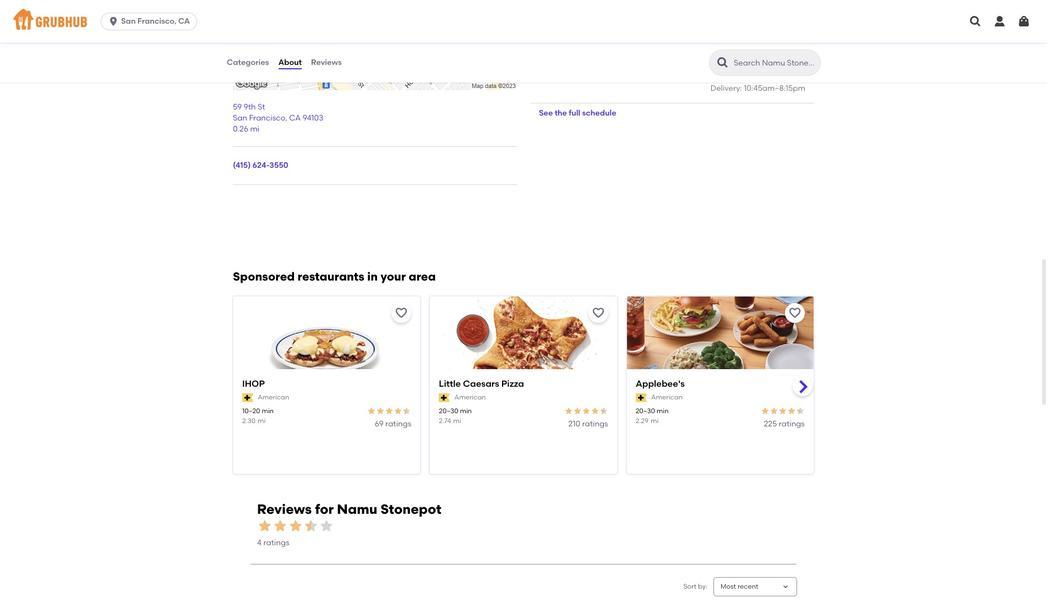 Task type: describe. For each thing, give the bounding box(es) containing it.
subscription pass image for applebee's
[[636, 394, 647, 403]]

ca inside 59 9th st san francisco , ca 94103 0.26 mi
[[289, 113, 301, 123]]

Search Namu Stonepot search field
[[733, 58, 818, 68]]

20–30 for applebee's
[[636, 408, 656, 416]]

save this restaurant button for applebee's
[[786, 304, 806, 324]]

reviews for namu stonepot
[[257, 502, 442, 518]]

stonepot
[[381, 502, 442, 518]]

mi for ihop
[[258, 418, 266, 425]]

ihop link
[[242, 379, 412, 391]]

about button
[[278, 43, 303, 83]]

categories
[[227, 58, 269, 67]]

225
[[764, 420, 778, 429]]

mi inside 59 9th st san francisco , ca 94103 0.26 mi
[[250, 125, 260, 134]]

see the full schedule button
[[531, 104, 626, 124]]

10–20 min 2.30 mi
[[242, 408, 274, 425]]

reviews button
[[311, 43, 343, 83]]

full
[[569, 109, 581, 118]]

ratings for ihop
[[386, 420, 412, 429]]

subscription pass image for little caesars pizza
[[439, 394, 450, 403]]

delivery:
[[711, 84, 743, 93]]

by:
[[699, 583, 708, 591]]

ca inside "button"
[[178, 17, 190, 26]]

(415) 624-3550
[[233, 161, 289, 170]]

categories button
[[226, 43, 270, 83]]

59
[[233, 102, 242, 112]]

2.74
[[439, 418, 451, 425]]

reviews for reviews for namu stonepot
[[257, 502, 312, 518]]

american for applebee's
[[652, 394, 683, 402]]

pizza
[[502, 379, 525, 390]]

recent
[[738, 583, 759, 591]]

san inside "button"
[[121, 17, 136, 26]]

francisco
[[249, 113, 286, 123]]

20–30 for little caesars pizza
[[439, 408, 459, 416]]

210 ratings
[[569, 420, 609, 429]]

ratings for applebee's
[[779, 420, 806, 429]]

min for applebee's
[[657, 408, 669, 416]]

caret down icon image
[[782, 583, 791, 592]]

namu
[[337, 502, 378, 518]]

69
[[375, 420, 384, 429]]

reviews for reviews
[[311, 58, 342, 67]]

624-
[[253, 161, 270, 170]]

ihop
[[242, 379, 265, 390]]

sort by:
[[684, 583, 708, 591]]

save this restaurant image for little caesars pizza
[[592, 307, 605, 320]]

american for little caesars pizza
[[455, 394, 486, 402]]

in
[[368, 270, 378, 284]]

0.26
[[233, 125, 249, 134]]

69 ratings
[[375, 420, 412, 429]]

san inside 59 9th st san francisco , ca 94103 0.26 mi
[[233, 113, 247, 123]]

little caesars pizza
[[439, 379, 525, 390]]

ratings for little caesars pizza
[[583, 420, 609, 429]]

94103
[[303, 113, 324, 123]]

sponsored
[[233, 270, 295, 284]]

Sort by: field
[[721, 583, 759, 592]]

,
[[286, 113, 288, 123]]

sponsored restaurants in your area
[[233, 270, 436, 284]]

4
[[257, 539, 262, 548]]

most
[[721, 583, 737, 591]]

little caesars pizza link
[[439, 379, 609, 391]]

1 10:45am–8:15pm from the top
[[745, 73, 806, 82]]

area
[[409, 270, 436, 284]]



Task type: locate. For each thing, give the bounding box(es) containing it.
mi right '2.29'
[[651, 418, 659, 425]]

min inside 20–30 min 2.74 mi
[[460, 408, 472, 416]]

0 horizontal spatial save this restaurant button
[[392, 304, 412, 324]]

20–30
[[439, 408, 459, 416], [636, 408, 656, 416]]

10–20
[[242, 408, 260, 416]]

1 horizontal spatial save this restaurant button
[[589, 304, 609, 324]]

search icon image
[[717, 56, 730, 69]]

225 ratings
[[764, 420, 806, 429]]

subscription pass image up 20–30 min 2.29 mi
[[636, 394, 647, 403]]

1 20–30 from the left
[[439, 408, 459, 416]]

0 horizontal spatial 20–30
[[439, 408, 459, 416]]

subscription pass image
[[242, 394, 254, 403]]

american
[[258, 394, 289, 402], [455, 394, 486, 402], [652, 394, 683, 402]]

applebee's
[[636, 379, 685, 390]]

(415)
[[233, 161, 251, 170]]

3550
[[270, 161, 289, 170]]

san
[[121, 17, 136, 26], [233, 113, 247, 123]]

1 min from the left
[[262, 408, 274, 416]]

st
[[258, 102, 265, 112]]

ihop logo image
[[234, 297, 421, 390]]

save this restaurant image
[[395, 307, 408, 320], [592, 307, 605, 320]]

1 horizontal spatial save this restaurant image
[[592, 307, 605, 320]]

min inside 10–20 min 2.30 mi
[[262, 408, 274, 416]]

1 vertical spatial ca
[[289, 113, 301, 123]]

ratings right 4
[[264, 539, 290, 548]]

0 horizontal spatial min
[[262, 408, 274, 416]]

little
[[439, 379, 461, 390]]

1 vertical spatial reviews
[[257, 502, 312, 518]]

20–30 inside 20–30 min 2.74 mi
[[439, 408, 459, 416]]

2 horizontal spatial save this restaurant button
[[786, 304, 806, 324]]

0 horizontal spatial american
[[258, 394, 289, 402]]

for
[[315, 502, 334, 518]]

2.29
[[636, 418, 649, 425]]

francisco,
[[138, 17, 177, 26]]

min right the 10–20
[[262, 408, 274, 416]]

save this restaurant image for ihop
[[395, 307, 408, 320]]

your
[[381, 270, 406, 284]]

210
[[569, 420, 581, 429]]

save this restaurant button
[[392, 304, 412, 324], [589, 304, 609, 324], [786, 304, 806, 324]]

sort
[[684, 583, 697, 591]]

2 horizontal spatial american
[[652, 394, 683, 402]]

reviews up "4 ratings"
[[257, 502, 312, 518]]

mi right 2.74
[[454, 418, 462, 425]]

american down ihop
[[258, 394, 289, 402]]

3 save this restaurant button from the left
[[786, 304, 806, 324]]

2 subscription pass image from the left
[[636, 394, 647, 403]]

0 vertical spatial ca
[[178, 17, 190, 26]]

about
[[279, 58, 302, 67]]

caesars
[[463, 379, 500, 390]]

1 horizontal spatial 20–30
[[636, 408, 656, 416]]

2.30
[[242, 418, 256, 425]]

2 american from the left
[[455, 394, 486, 402]]

59 9th st san francisco , ca 94103 0.26 mi
[[233, 102, 324, 134]]

subscription pass image down the little
[[439, 394, 450, 403]]

min for little caesars pizza
[[460, 408, 472, 416]]

mi right 0.26
[[250, 125, 260, 134]]

0 vertical spatial san
[[121, 17, 136, 26]]

1 horizontal spatial san
[[233, 113, 247, 123]]

san francisco, ca
[[121, 17, 190, 26]]

0 horizontal spatial ca
[[178, 17, 190, 26]]

mi
[[250, 125, 260, 134], [258, 418, 266, 425], [454, 418, 462, 425], [651, 418, 659, 425]]

mi for little caesars pizza
[[454, 418, 462, 425]]

mi for applebee's
[[651, 418, 659, 425]]

pickup:
[[716, 73, 743, 82]]

20–30 up '2.29'
[[636, 408, 656, 416]]

2 20–30 from the left
[[636, 408, 656, 416]]

san up 0.26
[[233, 113, 247, 123]]

ca
[[178, 17, 190, 26], [289, 113, 301, 123]]

applebee's link
[[636, 379, 806, 391]]

pickup: 10:45am–8:15pm delivery: 10:45am–8:15pm
[[711, 73, 806, 93]]

1 horizontal spatial american
[[455, 394, 486, 402]]

ratings
[[386, 420, 412, 429], [583, 420, 609, 429], [779, 420, 806, 429], [264, 539, 290, 548]]

svg image
[[970, 15, 983, 28], [994, 15, 1007, 28], [1018, 15, 1031, 28], [108, 16, 119, 27]]

1 save this restaurant image from the left
[[395, 307, 408, 320]]

1 vertical spatial san
[[233, 113, 247, 123]]

reviews inside button
[[311, 58, 342, 67]]

mi inside 10–20 min 2.30 mi
[[258, 418, 266, 425]]

1 horizontal spatial subscription pass image
[[636, 394, 647, 403]]

2 save this restaurant button from the left
[[589, 304, 609, 324]]

save this restaurant button for little caesars pizza
[[589, 304, 609, 324]]

min down 'caesars' at the bottom left of the page
[[460, 408, 472, 416]]

9th
[[244, 102, 256, 112]]

20–30 min 2.29 mi
[[636, 408, 669, 425]]

mi inside 20–30 min 2.74 mi
[[454, 418, 462, 425]]

(415) 624-3550 button
[[233, 160, 289, 172]]

20–30 inside 20–30 min 2.29 mi
[[636, 408, 656, 416]]

mi inside 20–30 min 2.29 mi
[[651, 418, 659, 425]]

mi right '2.30'
[[258, 418, 266, 425]]

1 american from the left
[[258, 394, 289, 402]]

0 vertical spatial reviews
[[311, 58, 342, 67]]

san left francisco,
[[121, 17, 136, 26]]

2 10:45am–8:15pm from the top
[[745, 84, 806, 93]]

san francisco, ca button
[[101, 13, 202, 30]]

save this restaurant image
[[789, 307, 802, 320]]

star icon image
[[368, 407, 376, 416], [376, 407, 385, 416], [385, 407, 394, 416], [394, 407, 403, 416], [403, 407, 412, 416], [403, 407, 412, 416], [565, 407, 573, 416], [573, 407, 582, 416], [582, 407, 591, 416], [591, 407, 600, 416], [600, 407, 609, 416], [600, 407, 609, 416], [761, 407, 770, 416], [770, 407, 779, 416], [779, 407, 788, 416], [788, 407, 797, 416], [797, 407, 806, 416], [797, 407, 806, 416], [257, 519, 273, 535], [273, 519, 288, 535], [288, 519, 304, 535], [304, 519, 319, 535], [304, 519, 319, 535], [319, 519, 334, 535]]

ratings right 225
[[779, 420, 806, 429]]

reviews right "about"
[[311, 58, 342, 67]]

2 horizontal spatial min
[[657, 408, 669, 416]]

3 min from the left
[[657, 408, 669, 416]]

svg image inside san francisco, ca "button"
[[108, 16, 119, 27]]

min down the applebee's
[[657, 408, 669, 416]]

schedule
[[583, 109, 617, 118]]

most recent
[[721, 583, 759, 591]]

min
[[262, 408, 274, 416], [460, 408, 472, 416], [657, 408, 669, 416]]

today
[[539, 73, 562, 82]]

american for ihop
[[258, 394, 289, 402]]

1 horizontal spatial ca
[[289, 113, 301, 123]]

1 vertical spatial 10:45am–8:15pm
[[745, 84, 806, 93]]

ratings right "210"
[[583, 420, 609, 429]]

0 horizontal spatial subscription pass image
[[439, 394, 450, 403]]

the
[[555, 109, 568, 118]]

4 ratings
[[257, 539, 290, 548]]

applebee's logo image
[[627, 297, 814, 390]]

min inside 20–30 min 2.29 mi
[[657, 408, 669, 416]]

ratings right 69
[[386, 420, 412, 429]]

2 save this restaurant image from the left
[[592, 307, 605, 320]]

1 save this restaurant button from the left
[[392, 304, 412, 324]]

1 subscription pass image from the left
[[439, 394, 450, 403]]

10:45am–8:15pm
[[745, 73, 806, 82], [745, 84, 806, 93]]

american down 'caesars' at the bottom left of the page
[[455, 394, 486, 402]]

see the full schedule
[[539, 109, 617, 118]]

hours
[[539, 43, 565, 53]]

subscription pass image
[[439, 394, 450, 403], [636, 394, 647, 403]]

see
[[539, 109, 553, 118]]

20–30 up 2.74
[[439, 408, 459, 416]]

min for ihop
[[262, 408, 274, 416]]

ca right , at the left of the page
[[289, 113, 301, 123]]

0 horizontal spatial save this restaurant image
[[395, 307, 408, 320]]

ca right francisco,
[[178, 17, 190, 26]]

little caesars pizza logo image
[[430, 297, 617, 390]]

main navigation navigation
[[0, 0, 1048, 43]]

american down the applebee's
[[652, 394, 683, 402]]

1 horizontal spatial min
[[460, 408, 472, 416]]

0 horizontal spatial san
[[121, 17, 136, 26]]

restaurants
[[298, 270, 365, 284]]

reviews
[[311, 58, 342, 67], [257, 502, 312, 518]]

3 american from the left
[[652, 394, 683, 402]]

2 min from the left
[[460, 408, 472, 416]]

0 vertical spatial 10:45am–8:15pm
[[745, 73, 806, 82]]

20–30 min 2.74 mi
[[439, 408, 472, 425]]

save this restaurant button for ihop
[[392, 304, 412, 324]]



Task type: vqa. For each thing, say whether or not it's contained in the screenshot.
SPECIALTY in the Cold Specialty Sandwiches
no



